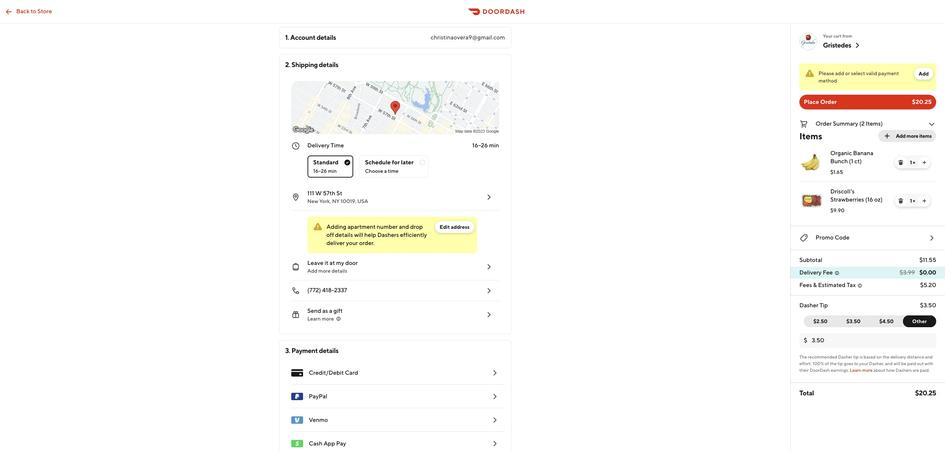 Task type: locate. For each thing, give the bounding box(es) containing it.
× left add one to cart icon
[[913, 160, 916, 166]]

as
[[322, 308, 328, 315]]

0 vertical spatial tip
[[854, 355, 859, 360]]

$20.25 down add "button"
[[913, 99, 932, 106]]

order up 'items'
[[816, 120, 832, 127]]

1 vertical spatial 16–26
[[313, 168, 327, 174]]

0 vertical spatial 1 ×
[[910, 160, 916, 166]]

add left items
[[896, 133, 906, 139]]

organic banana bunch (1 ct) image
[[801, 152, 823, 174]]

1 horizontal spatial dashers
[[896, 368, 912, 373]]

2 vertical spatial and
[[886, 361, 893, 367]]

1 ×
[[910, 160, 916, 166], [910, 198, 916, 204]]

will inside the recommended dasher tip is based on the delivery distance and effort. 100% of the tip goes to your dasher, and will be paid out with their doordash earnings.
[[894, 361, 901, 367]]

york,
[[319, 198, 331, 204]]

1 left add one to cart image
[[910, 198, 912, 204]]

a
[[384, 168, 387, 174], [329, 308, 332, 315]]

order right place on the right of page
[[821, 99, 837, 106]]

at
[[330, 260, 335, 267]]

0 vertical spatial will
[[354, 232, 363, 239]]

remove item from cart image
[[898, 160, 904, 166], [898, 198, 904, 204]]

out
[[917, 361, 924, 367]]

2 remove item from cart image from the top
[[898, 198, 904, 204]]

2 vertical spatial add new payment method image
[[490, 416, 499, 425]]

1 × for organic banana bunch (1 ct)
[[910, 160, 916, 166]]

0 vertical spatial dasher
[[800, 302, 819, 309]]

total
[[800, 390, 814, 397]]

1 horizontal spatial 16–26
[[473, 142, 488, 149]]

add for add
[[919, 71, 929, 77]]

1. account details
[[285, 34, 336, 41]]

0 vertical spatial learn
[[307, 316, 321, 322]]

1 remove item from cart image from the top
[[898, 160, 904, 166]]

later
[[401, 159, 414, 166]]

deliver
[[327, 240, 345, 247]]

add inside add more items link
[[896, 133, 906, 139]]

0 horizontal spatial dasher
[[800, 302, 819, 309]]

to inside the recommended dasher tip is based on the delivery distance and effort. 100% of the tip goes to your dasher, and will be paid out with their doordash earnings.
[[855, 361, 859, 367]]

adding apartment number and drop off details will help dashers efficiently deliver your order. status
[[307, 217, 477, 253]]

tip amount option group
[[804, 316, 937, 328]]

16–26 min
[[473, 142, 499, 149], [313, 168, 337, 174]]

will inside adding apartment number and drop off details will help dashers efficiently deliver your order.
[[354, 232, 363, 239]]

details for 1. account details
[[317, 34, 336, 41]]

$20.25 down paid.
[[916, 390, 937, 397]]

1 vertical spatial order
[[816, 120, 832, 127]]

their
[[800, 368, 809, 373]]

0 horizontal spatial add
[[307, 268, 318, 274]]

0 vertical spatial the
[[883, 355, 890, 360]]

more inside leave it at my door add more details
[[319, 268, 331, 274]]

1 add new payment method image from the top
[[490, 369, 499, 378]]

1 vertical spatial 1
[[910, 198, 912, 204]]

dasher
[[800, 302, 819, 309], [839, 355, 853, 360]]

0 vertical spatial ×
[[913, 160, 916, 166]]

1 vertical spatial tip
[[838, 361, 843, 367]]

tip up earnings.
[[838, 361, 843, 367]]

1
[[910, 160, 912, 166], [910, 198, 912, 204]]

2 horizontal spatial add
[[919, 71, 929, 77]]

details up credit/debit
[[319, 347, 339, 355]]

0 horizontal spatial your
[[346, 240, 358, 247]]

(2
[[860, 120, 865, 127]]

None radio
[[307, 156, 353, 178], [359, 156, 429, 178], [307, 156, 353, 178], [359, 156, 429, 178]]

$3.50 inside button
[[847, 319, 861, 325]]

adding apartment number and drop off details will help dashers efficiently deliver your order.
[[327, 224, 427, 247]]

1 horizontal spatial will
[[894, 361, 901, 367]]

learn for learn more
[[307, 316, 321, 322]]

learn more link
[[850, 368, 873, 373]]

× for organic banana bunch (1 ct)
[[913, 160, 916, 166]]

0 horizontal spatial dashers
[[378, 232, 399, 239]]

driscoll's strawberries (16 oz)
[[831, 188, 883, 203]]

1 horizontal spatial the
[[883, 355, 890, 360]]

your inside the recommended dasher tip is based on the delivery distance and effort. 100% of the tip goes to your dasher, and will be paid out with their doordash earnings.
[[860, 361, 869, 367]]

tip
[[854, 355, 859, 360], [838, 361, 843, 367]]

more down it
[[319, 268, 331, 274]]

time
[[331, 142, 344, 149]]

1 vertical spatial your
[[860, 361, 869, 367]]

number
[[377, 224, 398, 231]]

leave
[[307, 260, 324, 267]]

1 horizontal spatial learn
[[850, 368, 862, 373]]

1 horizontal spatial 16–26 min
[[473, 142, 499, 149]]

drop
[[410, 224, 423, 231]]

16–26
[[473, 142, 488, 149], [313, 168, 327, 174]]

and left drop
[[399, 224, 409, 231]]

dasher,
[[870, 361, 885, 367]]

option group
[[307, 150, 499, 178]]

1 vertical spatial the
[[830, 361, 837, 367]]

add one to cart image
[[922, 198, 928, 204]]

details right 2. shipping
[[319, 61, 339, 69]]

0 vertical spatial 16–26
[[473, 142, 488, 149]]

min inside option group
[[328, 168, 337, 174]]

to right 'goes'
[[855, 361, 859, 367]]

57th
[[323, 190, 335, 197]]

details
[[317, 34, 336, 41], [319, 61, 339, 69], [335, 232, 353, 239], [332, 268, 347, 274], [319, 347, 339, 355]]

1 × left add one to cart icon
[[910, 160, 916, 166]]

how
[[887, 368, 895, 373]]

the
[[800, 355, 807, 360]]

0 vertical spatial 1
[[910, 160, 912, 166]]

418-
[[322, 287, 334, 294]]

1 1 from the top
[[910, 160, 912, 166]]

your left order.
[[346, 240, 358, 247]]

edit address
[[440, 224, 470, 230]]

2 1 × from the top
[[910, 198, 916, 204]]

effort.
[[800, 361, 812, 367]]

your
[[823, 33, 833, 39]]

list
[[794, 144, 937, 220]]

more down as in the left of the page
[[322, 316, 334, 322]]

help
[[365, 232, 376, 239]]

send
[[307, 308, 321, 315]]

order summary (2 items) button
[[800, 118, 937, 130]]

0 horizontal spatial delivery
[[307, 142, 330, 149]]

driscoll's
[[831, 188, 855, 195]]

add down leave
[[307, 268, 318, 274]]

1 1 × from the top
[[910, 160, 916, 166]]

details for 3. payment details
[[319, 347, 339, 355]]

0 horizontal spatial $3.50
[[847, 319, 861, 325]]

details right 1. account
[[317, 34, 336, 41]]

1 × left add one to cart image
[[910, 198, 916, 204]]

1 vertical spatial 1 ×
[[910, 198, 916, 204]]

door
[[346, 260, 358, 267]]

more down dasher,
[[863, 368, 873, 373]]

learn down 'goes'
[[850, 368, 862, 373]]

to
[[31, 8, 36, 15], [855, 361, 859, 367]]

will down delivery
[[894, 361, 901, 367]]

1 horizontal spatial min
[[489, 142, 499, 149]]

dasher left the tip in the bottom right of the page
[[800, 302, 819, 309]]

store
[[37, 8, 52, 15]]

status
[[800, 63, 937, 90]]

menu
[[285, 362, 505, 452]]

2337
[[334, 287, 347, 294]]

16–26 min inside option group
[[313, 168, 337, 174]]

0 horizontal spatial tip
[[838, 361, 843, 367]]

with
[[925, 361, 934, 367]]

3 add new payment method image from the top
[[490, 416, 499, 425]]

1 vertical spatial 16–26 min
[[313, 168, 337, 174]]

1 × from the top
[[913, 160, 916, 166]]

$3.50 button
[[837, 316, 871, 328]]

dashers
[[378, 232, 399, 239], [896, 368, 912, 373]]

app
[[324, 440, 335, 448]]

send as a gift
[[307, 308, 343, 315]]

add inside add "button"
[[919, 71, 929, 77]]

1 vertical spatial add new payment method image
[[490, 393, 499, 401]]

delivery for delivery
[[800, 269, 822, 276]]

show menu image
[[291, 367, 303, 379]]

3. payment details
[[285, 347, 339, 355]]

(772) 418-2337
[[307, 287, 347, 294]]

0 vertical spatial remove item from cart image
[[898, 160, 904, 166]]

leave it at my door add more details
[[307, 260, 358, 274]]

will down the apartment
[[354, 232, 363, 239]]

2 vertical spatial add
[[307, 268, 318, 274]]

$3.99
[[900, 269, 916, 276]]

1 horizontal spatial add
[[896, 133, 906, 139]]

remove item from cart image right oz)
[[898, 198, 904, 204]]

add new payment method image
[[490, 369, 499, 378], [490, 393, 499, 401], [490, 416, 499, 425]]

payment
[[879, 70, 899, 76]]

1 horizontal spatial delivery
[[800, 269, 822, 276]]

to right back
[[31, 8, 36, 15]]

learn
[[307, 316, 321, 322], [850, 368, 862, 373]]

back to store
[[16, 8, 52, 15]]

learn for learn more about how dashers are paid.
[[850, 368, 862, 373]]

a left 'time'
[[384, 168, 387, 174]]

1 vertical spatial dasher
[[839, 355, 853, 360]]

dashers inside adding apartment number and drop off details will help dashers efficiently deliver your order.
[[378, 232, 399, 239]]

and up learn more about how dashers are paid.
[[886, 361, 893, 367]]

dasher inside the recommended dasher tip is based on the delivery distance and effort. 100% of the tip goes to your dasher, and will be paid out with their doordash earnings.
[[839, 355, 853, 360]]

1 vertical spatial min
[[328, 168, 337, 174]]

schedule for later
[[365, 159, 414, 166]]

details down the adding
[[335, 232, 353, 239]]

2 × from the top
[[913, 198, 916, 204]]

fees
[[800, 282, 812, 289]]

0 vertical spatial add new payment method image
[[490, 369, 499, 378]]

add button
[[915, 68, 934, 80]]

delivery down subtotal at the right bottom
[[800, 269, 822, 276]]

0 horizontal spatial min
[[328, 168, 337, 174]]

will
[[354, 232, 363, 239], [894, 361, 901, 367]]

2 add new payment method image from the top
[[490, 393, 499, 401]]

add
[[919, 71, 929, 77], [896, 133, 906, 139], [307, 268, 318, 274]]

more inside button
[[322, 316, 334, 322]]

please add or select valid payment method
[[819, 70, 899, 84]]

1 × for driscoll's strawberries (16 oz)
[[910, 198, 916, 204]]

1 vertical spatial a
[[329, 308, 332, 315]]

items)
[[866, 120, 883, 127]]

delivery time
[[307, 142, 344, 149]]

goes
[[844, 361, 854, 367]]

dashers down be
[[896, 368, 912, 373]]

more
[[907, 133, 919, 139], [319, 268, 331, 274], [322, 316, 334, 322], [863, 368, 873, 373]]

add new payment method image for paypal
[[490, 393, 499, 401]]

a right as in the left of the page
[[329, 308, 332, 315]]

promo
[[816, 234, 834, 241]]

0 vertical spatial dashers
[[378, 232, 399, 239]]

tip left is
[[854, 355, 859, 360]]

dashers down 'number' on the left of page
[[378, 232, 399, 239]]

items
[[800, 131, 823, 141]]

$3.50 up other tip amount text field
[[847, 319, 861, 325]]

1 vertical spatial delivery
[[800, 269, 822, 276]]

for
[[392, 159, 400, 166]]

0 horizontal spatial a
[[329, 308, 332, 315]]

learn more about how dashers are paid.
[[850, 368, 930, 373]]

Other button
[[903, 316, 937, 328]]

1 vertical spatial will
[[894, 361, 901, 367]]

learn more button
[[307, 315, 341, 323]]

$11.55
[[920, 257, 937, 264]]

1 vertical spatial dashers
[[896, 368, 912, 373]]

1 vertical spatial remove item from cart image
[[898, 198, 904, 204]]

learn down send
[[307, 316, 321, 322]]

dasher up 'goes'
[[839, 355, 853, 360]]

× left add one to cart image
[[913, 198, 916, 204]]

the right 'of'
[[830, 361, 837, 367]]

back
[[16, 8, 30, 15]]

× for driscoll's strawberries (16 oz)
[[913, 198, 916, 204]]

0 vertical spatial your
[[346, 240, 358, 247]]

0 vertical spatial and
[[399, 224, 409, 231]]

0 vertical spatial add
[[919, 71, 929, 77]]

$3.50 up other button
[[921, 302, 937, 309]]

add right payment
[[919, 71, 929, 77]]

and up with
[[926, 355, 933, 360]]

1 horizontal spatial dasher
[[839, 355, 853, 360]]

1 vertical spatial ×
[[913, 198, 916, 204]]

your up learn more link
[[860, 361, 869, 367]]

0 horizontal spatial the
[[830, 361, 837, 367]]

driscoll's strawberries (16 oz) image
[[801, 190, 823, 212]]

delivery
[[891, 355, 907, 360]]

1 horizontal spatial $3.50
[[921, 302, 937, 309]]

0 horizontal spatial and
[[399, 224, 409, 231]]

about
[[874, 368, 886, 373]]

1 left add one to cart icon
[[910, 160, 912, 166]]

1 vertical spatial learn
[[850, 368, 862, 373]]

0 horizontal spatial learn
[[307, 316, 321, 322]]

my
[[336, 260, 344, 267]]

0 vertical spatial a
[[384, 168, 387, 174]]

1 vertical spatial and
[[926, 355, 933, 360]]

1 vertical spatial $3.50
[[847, 319, 861, 325]]

credit/debit card
[[309, 370, 358, 377]]

order
[[821, 99, 837, 106], [816, 120, 832, 127]]

learn inside button
[[307, 316, 321, 322]]

2. shipping details
[[285, 61, 339, 69]]

tip
[[820, 302, 828, 309]]

0 horizontal spatial 16–26 min
[[313, 168, 337, 174]]

0 vertical spatial $3.50
[[921, 302, 937, 309]]

0 vertical spatial to
[[31, 8, 36, 15]]

1 horizontal spatial your
[[860, 361, 869, 367]]

2 1 from the top
[[910, 198, 912, 204]]

delivery up standard
[[307, 142, 330, 149]]

details inside adding apartment number and drop off details will help dashers efficiently deliver your order.
[[335, 232, 353, 239]]

1 vertical spatial add
[[896, 133, 906, 139]]

1 horizontal spatial to
[[855, 361, 859, 367]]

details down my
[[332, 268, 347, 274]]

0 horizontal spatial 16–26
[[313, 168, 327, 174]]

1 vertical spatial to
[[855, 361, 859, 367]]

more for learn more about how dashers are paid.
[[863, 368, 873, 373]]

0 vertical spatial delivery
[[307, 142, 330, 149]]

more left items
[[907, 133, 919, 139]]

$2.50 button
[[804, 316, 838, 328]]

the right the on
[[883, 355, 890, 360]]

it
[[325, 260, 329, 267]]

0 horizontal spatial will
[[354, 232, 363, 239]]

remove item from cart image left add one to cart icon
[[898, 160, 904, 166]]



Task type: vqa. For each thing, say whether or not it's contained in the screenshot.
"cold udon" button
no



Task type: describe. For each thing, give the bounding box(es) containing it.
banana
[[854, 150, 874, 157]]

oz)
[[875, 196, 883, 203]]

list containing organic banana bunch (1 ct)
[[794, 144, 937, 220]]

dasher tip
[[800, 302, 828, 309]]

$5.20
[[921, 282, 937, 289]]

add one to cart image
[[922, 160, 928, 166]]

delivery for delivery time
[[307, 142, 330, 149]]

fee
[[823, 269, 833, 276]]

add new payment method image
[[490, 440, 499, 449]]

remove item from cart image for organic banana bunch (1 ct)
[[898, 160, 904, 166]]

items
[[920, 133, 932, 139]]

other
[[913, 319, 927, 325]]

earnings.
[[831, 368, 849, 373]]

your cart from
[[823, 33, 853, 39]]

1 vertical spatial $20.25
[[916, 390, 937, 397]]

subtotal
[[800, 257, 823, 264]]

address
[[451, 224, 470, 230]]

1 horizontal spatial a
[[384, 168, 387, 174]]

add new payment method image for venmo
[[490, 416, 499, 425]]

recommended
[[808, 355, 838, 360]]

st
[[337, 190, 342, 197]]

new
[[307, 198, 318, 204]]

0 vertical spatial 16–26 min
[[473, 142, 499, 149]]

16–26 inside option group
[[313, 168, 327, 174]]

be
[[902, 361, 907, 367]]

distance
[[908, 355, 925, 360]]

status containing please add or select valid payment method
[[800, 63, 937, 90]]

1 for organic banana bunch (1 ct)
[[910, 160, 912, 166]]

cash app pay
[[309, 440, 346, 448]]

the recommended dasher tip is based on the delivery distance and effort. 100% of the tip goes to your dasher, and will be paid out with their doordash earnings.
[[800, 355, 934, 373]]

(1
[[849, 158, 854, 165]]

add new payment method image for credit/debit card
[[490, 369, 499, 378]]

option group containing standard
[[307, 150, 499, 178]]

(772) 418-2337 button
[[285, 281, 499, 301]]

0 vertical spatial min
[[489, 142, 499, 149]]

please
[[819, 70, 835, 76]]

fees & estimated
[[800, 282, 846, 289]]

your inside adding apartment number and drop off details will help dashers efficiently deliver your order.
[[346, 240, 358, 247]]

valid
[[867, 70, 878, 76]]

0 horizontal spatial to
[[31, 8, 36, 15]]

0 vertical spatial order
[[821, 99, 837, 106]]

apartment
[[348, 224, 376, 231]]

more for add more items
[[907, 133, 919, 139]]

add inside leave it at my door add more details
[[307, 268, 318, 274]]

$4.50 button
[[870, 316, 908, 328]]

select
[[851, 70, 866, 76]]

paid
[[908, 361, 917, 367]]

order inside button
[[816, 120, 832, 127]]

$9.90
[[831, 208, 845, 214]]

100%
[[813, 361, 824, 367]]

choose a time
[[365, 168, 399, 174]]

1 for driscoll's strawberries (16 oz)
[[910, 198, 912, 204]]

gristedes link
[[823, 41, 862, 50]]

$
[[804, 337, 808, 344]]

of
[[825, 361, 829, 367]]

card
[[345, 370, 358, 377]]

paypal
[[309, 393, 327, 400]]

cash
[[309, 440, 323, 448]]

more for learn more
[[322, 316, 334, 322]]

details inside leave it at my door add more details
[[332, 268, 347, 274]]

0 vertical spatial $20.25
[[913, 99, 932, 106]]

standard
[[313, 159, 339, 166]]

efficiently
[[400, 232, 427, 239]]

10019,
[[341, 198, 357, 204]]

choose
[[365, 168, 383, 174]]

cart
[[834, 33, 842, 39]]

order summary (2 items)
[[816, 120, 883, 127]]

back to store link
[[0, 4, 56, 19]]

promo code
[[816, 234, 850, 241]]

2 horizontal spatial and
[[926, 355, 933, 360]]

place order
[[804, 99, 837, 106]]

menu containing credit/debit card
[[285, 362, 505, 452]]

add for add more items
[[896, 133, 906, 139]]

organic
[[831, 150, 852, 157]]

add more items link
[[879, 130, 937, 142]]

111
[[307, 190, 314, 197]]

(16
[[866, 196, 874, 203]]

credit/debit
[[309, 370, 344, 377]]

edit address button
[[435, 221, 474, 233]]

code
[[835, 234, 850, 241]]

Other tip amount text field
[[812, 337, 932, 345]]

on
[[877, 355, 882, 360]]

details for 2. shipping details
[[319, 61, 339, 69]]

or
[[846, 70, 850, 76]]

$4.50
[[880, 319, 894, 325]]

3. payment
[[285, 347, 318, 355]]

2. shipping
[[285, 61, 318, 69]]

promo code button
[[800, 232, 937, 244]]

1 horizontal spatial and
[[886, 361, 893, 367]]

order.
[[359, 240, 375, 247]]

is
[[860, 355, 863, 360]]

paid.
[[920, 368, 930, 373]]

ct)
[[855, 158, 862, 165]]

place
[[804, 99, 820, 106]]

&
[[814, 282, 817, 289]]

doordash
[[810, 368, 830, 373]]

remove item from cart image for driscoll's strawberries (16 oz)
[[898, 198, 904, 204]]

w
[[315, 190, 322, 197]]

venmo
[[309, 417, 328, 424]]

gristedes
[[823, 41, 852, 49]]

$0.00
[[920, 269, 937, 276]]

1 horizontal spatial tip
[[854, 355, 859, 360]]

strawberries
[[831, 196, 865, 203]]

estimated
[[819, 282, 846, 289]]

and inside adding apartment number and drop off details will help dashers efficiently deliver your order.
[[399, 224, 409, 231]]



